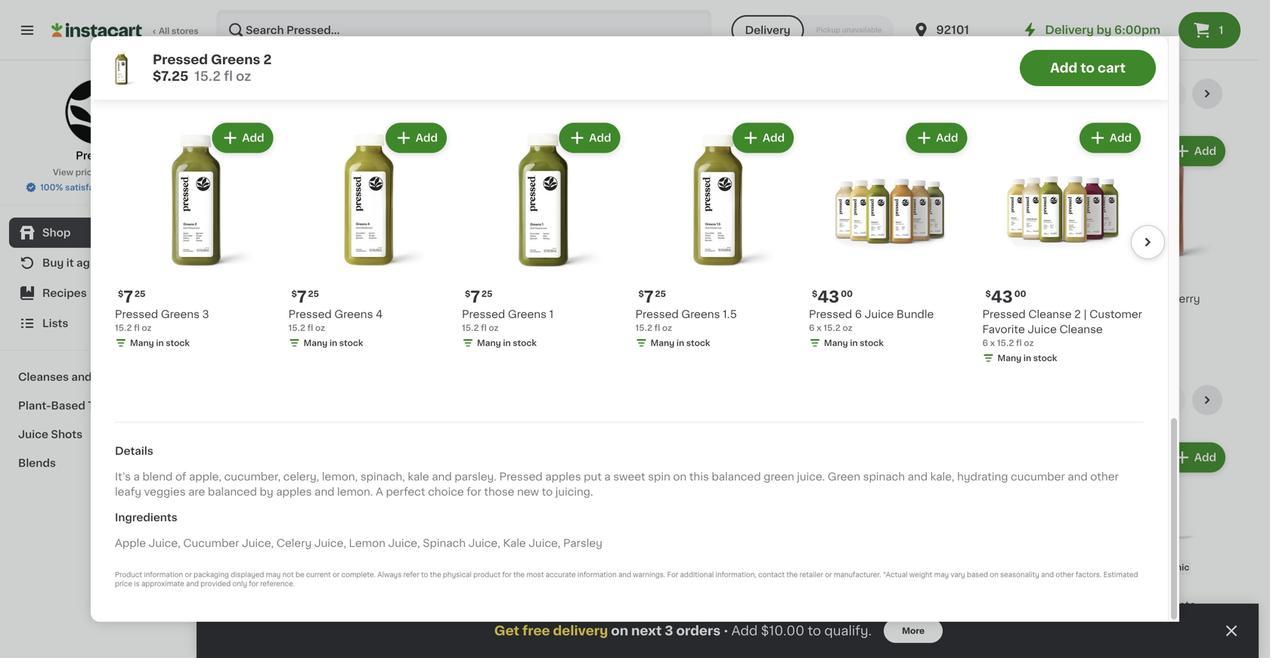 Task type: describe. For each thing, give the bounding box(es) containing it.
fl inside pressed greens 2 $7.25 15.2 fl oz
[[224, 70, 233, 83]]

acres up pressed 6 juice bundle 6 x 15.2 oz
[[823, 294, 860, 304]]

refer
[[403, 572, 419, 579]]

chocolate inside 3 lebby chickpea snacks, dark chocolate 1.5 oz
[[544, 616, 599, 626]]

1 or from the left
[[185, 572, 192, 579]]

1 horizontal spatial apples
[[545, 472, 581, 482]]

oz inside 3 lebby chickpea snacks, dark chocolate 1.5 oz
[[530, 630, 540, 639]]

pressed for pressed 6 juice bundle 6 x 15.2 oz
[[809, 309, 852, 320]]

delivery by 6:00pm link
[[1021, 21, 1161, 39]]

$ for pressed 6 juice bundle
[[812, 290, 818, 298]]

many in stock for pressed cleanse 2 | customer favorite juice cleanse
[[998, 354, 1057, 363]]

salt for 88 acres dark chocolate sea salt seed + oat bar
[[887, 616, 907, 626]]

next
[[631, 625, 662, 638]]

greens for pressed greens 1.5 15.2 fl oz
[[681, 309, 720, 320]]

oz inside pressed greens 1 15.2 fl oz
[[489, 324, 499, 332]]

free
[[522, 625, 550, 638]]

in for pressed greens 3
[[156, 339, 164, 347]]

add button for pressed greens 1.5
[[734, 124, 792, 152]]

guarantee
[[118, 183, 162, 192]]

pressed link
[[65, 79, 131, 163]]

gluten-free
[[518, 564, 570, 572]]

view for view all (30+)
[[1054, 88, 1080, 99]]

current
[[306, 572, 331, 579]]

cashew
[[1144, 616, 1186, 626]]

cucumber
[[1011, 472, 1065, 482]]

items
[[184, 79, 231, 95]]

15.2 inside pressed greens 3 15.2 fl oz
[[115, 324, 132, 332]]

orange
[[1096, 309, 1135, 319]]

based
[[967, 572, 988, 579]]

pressed for pressed reset shot 2 oz
[[372, 294, 415, 304]]

2 inside the pressed reset shot 2 oz
[[372, 309, 377, 317]]

1.5 inside pressed greens 1.5 15.2 fl oz
[[723, 309, 737, 320]]

this
[[689, 472, 709, 482]]

vegan left weight
[[865, 564, 892, 572]]

physical
[[443, 572, 472, 579]]

00 for 6
[[841, 290, 853, 298]]

pressed cleanse 2 | customer favorite juice cleanse 6 x 15.2 fl oz
[[982, 309, 1142, 347]]

contact
[[758, 572, 785, 579]]

stock for 88 acres seed + oat bar, triple berry crumble
[[857, 339, 881, 347]]

and left warnings.
[[618, 572, 631, 579]]

sweet
[[613, 472, 645, 482]]

100% satisfaction guarantee button
[[25, 178, 171, 194]]

organic for 2.1 oz
[[1010, 564, 1045, 572]]

greens for pressed greens 1 15.2 fl oz
[[508, 309, 547, 320]]

lemon
[[349, 538, 386, 549]]

add button for pressed cleanse 2 | customer favorite juice cleanse
[[1081, 124, 1139, 152]]

provided
[[201, 581, 231, 588]]

cart
[[1098, 62, 1126, 74]]

leafy
[[115, 487, 141, 498]]

mango
[[1138, 309, 1175, 319]]

add button for pressed strawberry orange mango smoothie
[[1166, 138, 1224, 165]]

based
[[51, 401, 85, 411]]

many for 88 acres seed + oat bar, triple berry crumble
[[821, 339, 845, 347]]

treatment tracker modal dialog
[[197, 604, 1259, 659]]

x for favorite
[[990, 339, 995, 347]]

put
[[584, 472, 602, 482]]

2 for pressed greens 2
[[314, 294, 321, 304]]

vegan up only
[[228, 564, 255, 572]]

add to cart button
[[1020, 50, 1156, 86]]

many for pressed 6 juice bundle
[[824, 339, 848, 347]]

it's a blend of apple, cucumber, celery, lemon, spinach, kale and parsley. pressed apples put a sweet spin on this balanced green juice. green spinach and kale, hydrating cucumber and other leafy veggies are balanced by apples and lemon. a perfect choice for those new to juicing.
[[115, 472, 1119, 498]]

2 the from the left
[[513, 572, 525, 579]]

strawberry inside 'pressed strawberry orange mango smoothie'
[[1142, 294, 1200, 304]]

25 for pressed greens 1.5
[[655, 290, 666, 298]]

5 juice, from the left
[[468, 538, 500, 549]]

3 the from the left
[[787, 572, 798, 579]]

gluten- left the information,
[[663, 564, 696, 572]]

item carousel region containing 8
[[227, 385, 1229, 659]]

for inside it's a blend of apple, cucumber, celery, lemon, spinach, kale and parsley. pressed apples put a sweet spin on this balanced green juice. green spinach and kale, hydrating cucumber and other leafy veggies are balanced by apples and lemon. a perfect choice for those new to juicing.
[[467, 487, 481, 498]]

fl inside pressed greens 1.5 15.2 fl oz
[[654, 324, 660, 332]]

add button for 88 acres seed + oat bar, triple berry crumble
[[876, 138, 934, 165]]

on inside 'product information or packaging displayed may not be current or complete. always refer to the physical product for the most accurate information and warnings. for additional information, contact the retailer or manufacturer. *actual weight may vary based on seasonality and other factors. estimated price is approximate and provided only for reference.'
[[990, 572, 999, 579]]

7 for pressed greens 4
[[297, 289, 307, 305]]

gluten- right contact
[[808, 564, 840, 572]]

packaging
[[194, 572, 229, 579]]

main content containing best sellers
[[197, 60, 1259, 659]]

chocolate for 88 acres dark chocolate sea salt seed + oat bar
[[806, 616, 861, 626]]

sellers
[[269, 86, 326, 102]]

on inside treatment tracker modal dialog
[[611, 625, 628, 638]]

fl inside pressed probiotic shot bundle | 6-day pack 6 x 2 fl oz
[[973, 324, 979, 332]]

fl inside pressed greens 3 15.2 fl oz
[[134, 324, 140, 332]]

strawberry inside candy kittens wild strawberry gourmet sweets
[[227, 616, 285, 626]]

acres for 88 acres dark chocolate sea salt seed + oat bar 1.6 oz
[[678, 294, 715, 304]]

and up choice
[[432, 472, 452, 482]]

gluten-free vegan up 88 acres dark chocolate sea salt seed + oat bar
[[808, 564, 892, 572]]

43 for pressed 6 juice bundle
[[818, 289, 839, 305]]

chocolate,
[[1141, 600, 1199, 611]]

lemon,
[[322, 472, 358, 482]]

8 for 8 hu dark chocolate, organic, cashew butter + raspberry, 70% cacao
[[1104, 580, 1115, 596]]

1 may from the left
[[266, 572, 281, 579]]

bundle for probiotic
[[951, 309, 988, 319]]

1 horizontal spatial balanced
[[712, 472, 761, 482]]

service type group
[[732, 15, 894, 45]]

$ 7 25 for pressed greens 4
[[291, 289, 319, 305]]

and left kale,
[[908, 472, 928, 482]]

candy kittens wild strawberry gourmet sweets
[[227, 600, 335, 641]]

those
[[484, 487, 514, 498]]

oat inside 88 acres dark chocolate sea salt seed + oat bar
[[815, 631, 835, 641]]

88 down always at the bottom of page
[[372, 600, 386, 611]]

add inside treatment tracker modal dialog
[[731, 625, 758, 638]]

vegan for bar,
[[431, 564, 458, 572]]

stock for pressed greens 1
[[513, 339, 537, 347]]

88 acres dark chocolate sea salt seed + oat bar
[[806, 600, 937, 641]]

43 for pressed cleanse 2 | customer favorite juice cleanse
[[991, 289, 1013, 305]]

+ inside the 88 acres dark chocolate sea salt seed + oat bar 1.6 oz
[[661, 324, 668, 335]]

all stores link
[[51, 9, 200, 51]]

day
[[1009, 309, 1030, 319]]

plant-
[[18, 401, 51, 411]]

add button for hu dark chocolate, organic, cashew butter + raspberry, 70% cacao
[[1166, 444, 1224, 471]]

view pricing policy link
[[53, 166, 143, 178]]

retailer
[[800, 572, 823, 579]]

1 inside pressed greens 1 15.2 fl oz
[[549, 309, 554, 320]]

gluten-free organic for 2.1 oz
[[953, 564, 1045, 572]]

25 for pressed greens 3
[[135, 290, 145, 298]]

$7.25
[[153, 70, 188, 83]]

$7.25 element for pressed greens 2
[[227, 272, 360, 292]]

other inside it's a blend of apple, cucumber, celery, lemon, spinach, kale and parsley. pressed apples put a sweet spin on this balanced green juice. green spinach and kale, hydrating cucumber and other leafy veggies are balanced by apples and lemon. a perfect choice for those new to juicing.
[[1090, 472, 1119, 482]]

juice inside pressed cleanse 2 | customer favorite juice cleanse 6 x 15.2 fl oz
[[1028, 324, 1057, 335]]

15.2 inside pressed greens 1 15.2 fl oz
[[462, 324, 479, 332]]

| inside pressed cleanse 2 | customer favorite juice cleanse 6 x 15.2 fl oz
[[1084, 309, 1087, 320]]

plant-based treats
[[18, 401, 122, 411]]

treats
[[88, 401, 122, 411]]

item carousel region containing best sellers
[[227, 79, 1229, 373]]

oz inside pressed greens 3 15.2 fl oz
[[142, 324, 152, 332]]

pressed strawberry orange mango smoothie
[[1096, 294, 1200, 335]]

add button for pressed greens 1
[[560, 124, 619, 152]]

get free delivery on next 3 orders • add $10.00 to qualify.
[[494, 625, 872, 638]]

6 juice, from the left
[[529, 538, 561, 549]]

pressed logo image
[[65, 79, 131, 145]]

shop
[[42, 228, 71, 238]]

satisfaction
[[65, 183, 116, 192]]

15.2 fl oz
[[516, 309, 553, 317]]

many for pressed cleanse 2 | customer favorite juice cleanse
[[998, 354, 1022, 363]]

for
[[667, 572, 678, 579]]

and right "cucumber"
[[1068, 472, 1088, 482]]

*actual
[[883, 572, 908, 579]]

1 the from the left
[[430, 572, 441, 579]]

+ inside 88 acres dark chocolate sea salt seed + oat bar
[[806, 631, 813, 641]]

are
[[188, 487, 205, 498]]

view pricing policy
[[53, 168, 134, 177]]

many for pressed greens 4
[[304, 339, 328, 347]]

product group containing 88 acres dark chocolate sea salt seed + oat bar
[[806, 440, 939, 656]]

1 information from the left
[[144, 572, 183, 579]]

0 horizontal spatial apples
[[276, 487, 312, 498]]

$ for candy kittens wild strawberry gourmet sweets
[[230, 581, 235, 589]]

sea for 88 acres dark chocolate sea salt seed + oat bar 1.6 oz
[[719, 309, 739, 319]]

sweets
[[227, 631, 266, 641]]

free right the retailer
[[840, 564, 859, 572]]

oat inside the 88 acres dark chocolate sea salt seed + oat bar 1.6 oz
[[670, 324, 690, 335]]

many in stock for pressed greens 1
[[477, 339, 537, 347]]

2.1 oz
[[951, 615, 974, 623]]

kale,
[[930, 472, 955, 482]]

parsley
[[563, 538, 603, 549]]

2 horizontal spatial for
[[502, 572, 512, 579]]

fl inside pressed cleanse 2 | customer favorite juice cleanse 6 x 15.2 fl oz
[[1016, 339, 1022, 347]]

6-
[[997, 309, 1009, 319]]

ingredients
[[115, 513, 177, 523]]

0 horizontal spatial berry
[[426, 616, 455, 626]]

oz inside pressed 6 juice bundle 6 x 15.2 oz
[[843, 324, 853, 332]]

2 for pressed greens 2 $7.25 15.2 fl oz
[[263, 53, 272, 66]]

gluten- up pressed greens 1.5 15.2 fl oz
[[663, 257, 696, 265]]

2 inside pressed probiotic shot bundle | 6-day pack 6 x 2 fl oz
[[966, 324, 971, 332]]

gluten-free vegan for acres
[[373, 564, 458, 572]]

in for pressed greens 1.5
[[677, 339, 684, 347]]

4 juice, from the left
[[388, 538, 420, 549]]

details
[[115, 446, 153, 457]]

0 horizontal spatial juice
[[18, 429, 48, 440]]

x inside pressed 6 juice bundle 6 x 15.2 oz
[[817, 324, 822, 332]]

product
[[473, 572, 501, 579]]

stores
[[172, 27, 199, 35]]

$ for pressed cleanse 2 | customer favorite juice cleanse
[[986, 290, 991, 298]]

add button for pressed 6 juice bundle
[[907, 124, 966, 152]]

parsley.
[[455, 472, 497, 482]]

hu
[[1096, 600, 1111, 611]]

free right most
[[551, 564, 570, 572]]

dark inside 3 lebby chickpea snacks, dark chocolate 1.5 oz
[[516, 616, 541, 626]]

kale
[[503, 538, 526, 549]]

kittens
[[265, 600, 303, 611]]

acres for 88 acres seed + oat bar, triple berry crumble 1.6 oz
[[678, 600, 715, 611]]

pressed greens 2
[[227, 294, 321, 304]]

choice
[[428, 487, 464, 498]]

all
[[159, 27, 170, 35]]

pressed for pressed
[[76, 150, 120, 161]]

1 horizontal spatial 3 88 acres seed + oat bar, triple berry crumble 1.6 oz
[[806, 274, 938, 332]]

seed inside 88 acres seed + oat bar, triple berry crumble 1.6 oz
[[718, 600, 746, 611]]

celery,
[[283, 472, 319, 482]]

estimated
[[1104, 572, 1138, 579]]

free right "vary"
[[985, 564, 1004, 572]]

stock for pressed greens 4
[[339, 339, 363, 347]]

6:00pm
[[1114, 25, 1161, 36]]

free up pressed greens 1.5 15.2 fl oz
[[696, 257, 715, 265]]

displayed
[[231, 572, 264, 579]]

1 inside 1 button
[[1219, 25, 1224, 36]]

$ for pressed greens 3
[[118, 290, 123, 298]]

15.2 inside pressed greens 1.5 15.2 fl oz
[[635, 324, 652, 332]]

oz inside button
[[543, 309, 553, 317]]

$ 8 10
[[230, 580, 258, 596]]

in for 88 acres seed + oat bar, triple berry crumble
[[847, 339, 855, 347]]

fl inside pressed greens 1 15.2 fl oz
[[481, 324, 487, 332]]

0 horizontal spatial crumble
[[458, 616, 503, 626]]

sponsored badge image
[[399, 34, 445, 43]]

88 for 88 acres dark chocolate sea salt seed + oat bar 1.6 oz
[[661, 294, 675, 304]]

fl inside button
[[535, 309, 541, 317]]

7 for pressed greens 3
[[123, 289, 133, 305]]

chickpea
[[553, 600, 603, 611]]

1.5 inside 3 lebby chickpea snacks, dark chocolate 1.5 oz
[[516, 630, 528, 639]]

2 horizontal spatial crumble
[[892, 309, 938, 319]]

gluten-free vegan for seed
[[663, 564, 748, 572]]

dark for 8 hu dark chocolate, organic, cashew butter + raspberry, 70% cacao
[[1114, 600, 1138, 611]]

x for 6-
[[959, 324, 964, 332]]

policy
[[107, 168, 134, 177]]

in for pressed 6 juice bundle
[[850, 339, 858, 347]]

92101 button
[[912, 9, 1003, 51]]

1 8 from the left
[[235, 580, 246, 596]]

oz inside the pressed reset shot 2 oz
[[379, 309, 389, 317]]

oz inside pressed greens 1.5 15.2 fl oz
[[662, 324, 672, 332]]

pricing
[[75, 168, 105, 177]]

view all (30+)
[[1054, 88, 1127, 99]]

blends link
[[9, 449, 187, 478]]

15.2 inside pressed cleanse 2 | customer favorite juice cleanse 6 x 15.2 fl oz
[[997, 339, 1014, 347]]

$7.25 element for pressed strawberry orange mango smoothie
[[1096, 272, 1229, 292]]

2 for pressed cleanse 2 | customer favorite juice cleanse 6 x 15.2 fl oz
[[1074, 309, 1081, 320]]

buy it again link
[[9, 248, 187, 278]]

pressed for pressed greens 4 15.2 fl oz
[[288, 309, 332, 320]]

100%
[[40, 183, 63, 192]]

perfect
[[386, 487, 425, 498]]

3 inside pressed greens 3 15.2 fl oz
[[202, 309, 209, 320]]

in for pressed greens 1
[[503, 339, 511, 347]]

and up the 'plant-based treats' at the bottom left
[[71, 372, 92, 383]]

1.6 inside 88 acres seed + oat bar, triple berry crumble 1.6 oz
[[661, 630, 673, 639]]

additional
[[680, 572, 714, 579]]

$ 7 25 for pressed greens 3
[[118, 289, 145, 305]]



Task type: vqa. For each thing, say whether or not it's contained in the screenshot.
the leftmost cards
no



Task type: locate. For each thing, give the bounding box(es) containing it.
1 vertical spatial cleanse
[[1060, 324, 1103, 335]]

7
[[123, 289, 133, 305], [297, 289, 307, 305], [471, 289, 480, 305], [644, 289, 654, 305]]

3 8 from the left
[[1104, 580, 1115, 596]]

gluten-free vegan up 88 acres seed + oat bar, triple berry crumble 1.6 oz
[[663, 564, 748, 572]]

the left "physical"
[[430, 572, 441, 579]]

88 acres dark chocolate sea salt seed + oat bar 1.6 oz
[[661, 294, 792, 347]]

sea for 88 acres dark chocolate sea salt seed + oat bar
[[864, 616, 884, 626]]

greens inside main content
[[273, 294, 311, 304]]

many for pressed greens 3
[[130, 339, 154, 347]]

1 horizontal spatial view
[[1054, 88, 1080, 99]]

dark inside 88 acres dark chocolate sea salt seed + oat bar
[[863, 600, 888, 611]]

information down parsley
[[578, 572, 617, 579]]

stock for pressed 6 juice bundle
[[860, 339, 884, 347]]

2 vertical spatial for
[[249, 581, 258, 588]]

7 up pressed greens 4 15.2 fl oz
[[297, 289, 307, 305]]

dark up pressed greens 1.5 15.2 fl oz
[[718, 294, 743, 304]]

1 00 from the left
[[841, 290, 853, 298]]

$ up pressed greens 4 15.2 fl oz
[[291, 290, 297, 298]]

3 juice, from the left
[[314, 538, 346, 549]]

pressed for pressed strawberry orange mango smoothie
[[1096, 294, 1139, 304]]

(30+)
[[1098, 88, 1127, 99]]

juice, up displayed
[[242, 538, 274, 549]]

dark for 88 acres dark chocolate sea salt seed + oat bar 1.6 oz
[[718, 294, 743, 304]]

seed inside the 88 acres dark chocolate sea salt seed + oat bar 1.6 oz
[[765, 309, 792, 319]]

fl inside pressed greens 4 15.2 fl oz
[[307, 324, 313, 332]]

2 horizontal spatial $7.25 element
[[1096, 272, 1229, 292]]

seasonality
[[1000, 572, 1039, 579]]

juice, up current on the bottom of the page
[[314, 538, 346, 549]]

recipes
[[42, 288, 87, 299]]

0 horizontal spatial 1.5
[[516, 630, 528, 639]]

2 horizontal spatial 8
[[1104, 580, 1115, 596]]

1 43 from the left
[[818, 289, 839, 305]]

2 up best sellers
[[263, 53, 272, 66]]

reference.
[[260, 581, 295, 588]]

to
[[1081, 62, 1095, 74], [542, 487, 553, 498], [421, 572, 428, 579], [808, 625, 821, 638]]

gluten- up hu at the bottom of page
[[1097, 564, 1130, 572]]

and down packaging
[[186, 581, 199, 588]]

pressed greens 1 15.2 fl oz
[[462, 309, 554, 332]]

0 horizontal spatial delivery
[[745, 25, 791, 36]]

0 horizontal spatial for
[[249, 581, 258, 588]]

to inside treatment tracker modal dialog
[[808, 625, 821, 638]]

$3.95 element
[[372, 272, 504, 292]]

chocolate inside 88 acres dark chocolate sea salt seed + oat bar
[[806, 616, 861, 626]]

15.2 inside pressed greens 2 $7.25 15.2 fl oz
[[195, 70, 221, 83]]

2 or from the left
[[333, 572, 340, 579]]

7 up pressed greens 1 15.2 fl oz
[[471, 289, 480, 305]]

8 left 10 at left
[[235, 580, 246, 596]]

view inside view all (30+) popup button
[[1054, 88, 1080, 99]]

3 inside treatment tracker modal dialog
[[665, 625, 673, 638]]

2 organic from the left
[[1155, 564, 1190, 572]]

$ 7 25 for pressed greens 1
[[465, 289, 493, 305]]

1 vertical spatial salt
[[887, 616, 907, 626]]

1 horizontal spatial 8
[[960, 580, 971, 596]]

add inside add to cart button
[[1050, 62, 1078, 74]]

sea inside the 88 acres dark chocolate sea salt seed + oat bar 1.6 oz
[[719, 309, 739, 319]]

many for pressed greens 1.5
[[651, 339, 675, 347]]

to inside 'product information or packaging displayed may not be current or complete. always refer to the physical product for the most accurate information and warnings. for additional information, contact the retailer or manufacturer. *actual weight may vary based on seasonality and other factors. estimated price is approximate and provided only for reference.'
[[421, 572, 428, 579]]

$ 7 25 up pressed greens 3 15.2 fl oz
[[118, 289, 145, 305]]

0 horizontal spatial chocolate
[[544, 616, 599, 626]]

1 $ 43 00 from the left
[[812, 289, 853, 305]]

pressed greens 2 $7.25 15.2 fl oz
[[153, 53, 272, 83]]

candy
[[227, 600, 262, 611]]

0 horizontal spatial bar
[[693, 324, 711, 335]]

$ 7 25
[[118, 289, 145, 305], [291, 289, 319, 305], [465, 289, 493, 305], [638, 289, 666, 305]]

vegan for triple
[[721, 564, 748, 572]]

1 a from the left
[[134, 472, 140, 482]]

2 25 from the left
[[308, 290, 319, 298]]

88 inside the 88 acres dark chocolate sea salt seed + oat bar 1.6 oz
[[661, 294, 675, 304]]

delivery for delivery by 6:00pm
[[1045, 25, 1094, 36]]

delivery for delivery
[[745, 25, 791, 36]]

1 button
[[1179, 12, 1241, 48]]

0 horizontal spatial the
[[430, 572, 441, 579]]

0 horizontal spatial 00
[[841, 290, 853, 298]]

on right based
[[990, 572, 999, 579]]

bundle inside pressed probiotic shot bundle | 6-day pack 6 x 2 fl oz
[[951, 309, 988, 319]]

plant-based treats link
[[9, 392, 187, 420]]

$ 43 00 for cleanse
[[986, 289, 1026, 305]]

3 $7.25 element from the left
[[1096, 272, 1229, 292]]

pressed inside pressed greens 1.5 15.2 fl oz
[[635, 309, 679, 320]]

salt up more
[[887, 616, 907, 626]]

gluten-free vegan down spinach
[[373, 564, 458, 572]]

greens inside pressed greens 2 $7.25 15.2 fl oz
[[211, 53, 260, 66]]

by left 6:00pm
[[1097, 25, 1112, 36]]

1 organic from the left
[[1010, 564, 1045, 572]]

1 vertical spatial 3 88 acres seed + oat bar, triple berry crumble 1.6 oz
[[372, 580, 503, 639]]

3 88 acres seed + oat bar, triple berry crumble 1.6 oz
[[806, 274, 938, 332], [372, 580, 503, 639]]

1 juice, from the left
[[149, 538, 181, 549]]

2 vertical spatial on
[[611, 625, 628, 638]]

88 for 88 acres seed + oat bar, triple berry crumble 1.6 oz
[[661, 600, 675, 611]]

view all (30+) button
[[1048, 79, 1144, 109]]

stock for pressed greens 1.5
[[686, 339, 710, 347]]

many in stock for 88 acres seed + oat bar, triple berry crumble
[[821, 339, 881, 347]]

8 inside 8 hu dark chocolate, organic, cashew butter + raspberry, 70% cacao
[[1104, 580, 1115, 596]]

related
[[115, 79, 180, 95]]

0 horizontal spatial $ 43 00
[[812, 289, 853, 305]]

oz inside 88 acres seed + oat bar, triple berry crumble 1.6 oz
[[675, 630, 685, 639]]

pressed for pressed cleanse 2 | customer favorite juice cleanse 6 x 15.2 fl oz
[[982, 309, 1026, 320]]

3 25 from the left
[[482, 290, 493, 298]]

pressed inside pressed greens 3 15.2 fl oz
[[115, 309, 158, 320]]

$ for pressed greens 1
[[465, 290, 471, 298]]

greens inside pressed greens 1 15.2 fl oz
[[508, 309, 547, 320]]

apple
[[115, 538, 146, 549]]

0 vertical spatial 3 88 acres seed + oat bar, triple berry crumble 1.6 oz
[[806, 274, 938, 332]]

crumble
[[892, 309, 938, 319], [458, 616, 503, 626], [747, 616, 793, 626]]

3
[[815, 274, 825, 290], [202, 309, 209, 320], [380, 580, 391, 596], [525, 580, 536, 596], [665, 625, 673, 638]]

product group containing 88 acres seed + oat bar, triple berry crumble
[[661, 440, 794, 659]]

2 horizontal spatial x
[[990, 339, 995, 347]]

lemon.
[[337, 487, 373, 498]]

greens for pressed greens 2
[[273, 294, 311, 304]]

vegan
[[721, 257, 748, 265], [228, 564, 255, 572], [431, 564, 458, 572], [721, 564, 748, 572], [865, 564, 892, 572]]

free up 8 hu dark chocolate, organic, cashew butter + raspberry, 70% cacao
[[1130, 564, 1149, 572]]

1 horizontal spatial |
[[1084, 309, 1087, 320]]

salt inside the 88 acres dark chocolate sea salt seed + oat bar 1.6 oz
[[742, 309, 762, 319]]

$ inside "$ 8 10"
[[230, 581, 235, 589]]

1 horizontal spatial chocolate
[[661, 309, 716, 319]]

0 horizontal spatial a
[[134, 472, 140, 482]]

gluten- right weight
[[953, 564, 985, 572]]

7 for pressed greens 1
[[471, 289, 480, 305]]

2 information from the left
[[578, 572, 617, 579]]

0 vertical spatial by
[[1097, 25, 1112, 36]]

oz inside pressed greens 2 $7.25 15.2 fl oz
[[236, 70, 251, 83]]

2 up pressed greens 4 15.2 fl oz
[[314, 294, 321, 304]]

pressed reset shot 2 oz
[[372, 294, 476, 317]]

0 horizontal spatial triple
[[394, 616, 423, 626]]

4 7 from the left
[[644, 289, 654, 305]]

0 horizontal spatial salt
[[742, 309, 762, 319]]

88 inside 88 acres seed + oat bar, triple berry crumble 1.6 oz
[[661, 600, 675, 611]]

1 vertical spatial other
[[1056, 572, 1074, 579]]

berry inside 88 acres seed + oat bar, triple berry crumble 1.6 oz
[[716, 616, 745, 626]]

pressed for pressed greens 1 15.2 fl oz
[[462, 309, 505, 320]]

1 25 from the left
[[135, 290, 145, 298]]

strawberry
[[1142, 294, 1200, 304], [227, 616, 285, 626]]

other right "cucumber"
[[1090, 472, 1119, 482]]

add
[[1050, 62, 1078, 74], [242, 133, 264, 143], [416, 133, 438, 143], [589, 133, 611, 143], [763, 133, 785, 143], [936, 133, 958, 143], [1110, 133, 1132, 143], [325, 146, 347, 157], [615, 146, 637, 157], [760, 146, 782, 157], [905, 146, 927, 157], [1194, 146, 1216, 157], [1194, 453, 1216, 463], [731, 625, 758, 638]]

2 shot from the left
[[1048, 294, 1072, 304]]

juicing.
[[555, 487, 593, 498]]

or right the retailer
[[825, 572, 832, 579]]

oat inside 88 acres seed + oat bar, triple berry crumble 1.6 oz
[[757, 600, 777, 611]]

3 inside 3 lebby chickpea snacks, dark chocolate 1.5 oz
[[525, 580, 536, 596]]

probiotic
[[997, 294, 1045, 304]]

0 horizontal spatial |
[[991, 309, 994, 319]]

1 horizontal spatial or
[[333, 572, 340, 579]]

crumble inside 88 acres seed + oat bar, triple berry crumble 1.6 oz
[[747, 616, 793, 626]]

1 horizontal spatial for
[[467, 487, 481, 498]]

pressed for pressed greens 2
[[227, 294, 270, 304]]

1 horizontal spatial delivery
[[1045, 25, 1094, 36]]

juice, down ingredients
[[149, 538, 181, 549]]

bundle inside pressed 6 juice bundle 6 x 15.2 oz
[[897, 309, 934, 320]]

+ inside 88 acres seed + oat bar, triple berry crumble 1.6 oz
[[748, 600, 755, 611]]

x inside pressed probiotic shot bundle | 6-day pack 6 x 2 fl oz
[[959, 324, 964, 332]]

1 horizontal spatial $ 43 00
[[986, 289, 1026, 305]]

organic,
[[1096, 616, 1141, 626]]

None search field
[[216, 9, 712, 51]]

for
[[467, 487, 481, 498], [502, 572, 512, 579], [249, 581, 258, 588]]

1.5
[[723, 309, 737, 320], [516, 630, 528, 639]]

0 horizontal spatial other
[[1056, 572, 1074, 579]]

blend
[[142, 472, 173, 482]]

bar inside 88 acres dark chocolate sea salt seed + oat bar
[[838, 631, 855, 641]]

+ inside 8 hu dark chocolate, organic, cashew butter + raspberry, 70% cacao
[[1096, 631, 1102, 641]]

1 $ 7 25 from the left
[[118, 289, 145, 305]]

2 may from the left
[[934, 572, 949, 579]]

$ up pressed 6 juice bundle 6 x 15.2 oz
[[812, 290, 818, 298]]

1 7 from the left
[[123, 289, 133, 305]]

15.2 inside pressed 6 juice bundle 6 x 15.2 oz
[[824, 324, 841, 332]]

many in stock for pressed greens 4
[[304, 339, 363, 347]]

oz inside pressed greens 4 15.2 fl oz
[[315, 324, 325, 332]]

bar, inside 88 acres seed + oat bar, triple berry crumble 1.6 oz
[[661, 616, 681, 626]]

gluten-free vegan up pressed greens 1.5 15.2 fl oz
[[663, 257, 748, 265]]

1 horizontal spatial on
[[673, 472, 687, 482]]

00
[[841, 290, 853, 298], [1014, 290, 1026, 298]]

gluten-free organic for hu dark chocolate, organic, cashew butter + raspberry, 70% cacao
[[1097, 564, 1190, 572]]

get
[[494, 625, 519, 638]]

vegan right additional at the bottom of page
[[721, 564, 748, 572]]

1 horizontal spatial by
[[1097, 25, 1112, 36]]

6 inside pressed cleanse 2 | customer favorite juice cleanse 6 x 15.2 fl oz
[[982, 339, 988, 347]]

greens for pressed greens 4 15.2 fl oz
[[334, 309, 373, 320]]

spinach
[[863, 472, 905, 482]]

1 vertical spatial balanced
[[208, 487, 257, 498]]

15.2 fl oz button
[[516, 133, 649, 337]]

88 down the retailer
[[806, 600, 820, 611]]

7 up lists link
[[123, 289, 133, 305]]

88 for 88 acres dark chocolate sea salt seed + oat bar
[[806, 600, 820, 611]]

2 horizontal spatial on
[[990, 572, 999, 579]]

2 gluten-free organic from the left
[[1097, 564, 1190, 572]]

$ left probiotic
[[986, 290, 991, 298]]

gluten-free organic up 2.1 oz
[[953, 564, 1045, 572]]

dark inside the 88 acres dark chocolate sea salt seed + oat bar 1.6 oz
[[718, 294, 743, 304]]

pressed inside pressed greens 4 15.2 fl oz
[[288, 309, 332, 320]]

$ for pressed greens 4
[[291, 290, 297, 298]]

stock for pressed cleanse 2 | customer favorite juice cleanse
[[1033, 354, 1057, 363]]

sea inside 88 acres dark chocolate sea salt seed + oat bar
[[864, 616, 884, 626]]

0 horizontal spatial x
[[817, 324, 822, 332]]

bar
[[693, 324, 711, 335], [838, 631, 855, 641]]

acres up pressed greens 1.5 15.2 fl oz
[[678, 294, 715, 304]]

view inside "view pricing policy" link
[[53, 168, 73, 177]]

0 vertical spatial strawberry
[[1142, 294, 1200, 304]]

and right seasonality
[[1041, 572, 1054, 579]]

1 horizontal spatial 1.5
[[723, 309, 737, 320]]

bar,
[[806, 309, 826, 319], [372, 616, 392, 626], [661, 616, 681, 626]]

25 up pressed greens 4 15.2 fl oz
[[308, 290, 319, 298]]

organic right based
[[1010, 564, 1045, 572]]

delivery inside button
[[745, 25, 791, 36]]

1 vertical spatial 1
[[549, 309, 554, 320]]

15.2
[[195, 70, 221, 83], [516, 309, 533, 317], [115, 324, 132, 332], [288, 324, 305, 332], [462, 324, 479, 332], [635, 324, 652, 332], [824, 324, 841, 332], [997, 339, 1014, 347]]

2 $ 43 00 from the left
[[986, 289, 1026, 305]]

1 horizontal spatial sea
[[864, 616, 884, 626]]

00 for cleanse
[[1014, 290, 1026, 298]]

and
[[71, 372, 92, 383], [432, 472, 452, 482], [908, 472, 928, 482], [1068, 472, 1088, 482], [315, 487, 335, 498], [618, 572, 631, 579], [1041, 572, 1054, 579], [186, 581, 199, 588]]

1 horizontal spatial $7.25 element
[[516, 272, 649, 292]]

pressed for pressed greens 1.5 15.2 fl oz
[[635, 309, 679, 320]]

product group
[[115, 120, 276, 352], [288, 120, 450, 352], [462, 120, 623, 352], [635, 120, 797, 352], [809, 120, 970, 352], [982, 120, 1144, 367], [227, 133, 360, 337], [372, 133, 504, 337], [516, 133, 649, 337], [661, 133, 794, 363], [806, 133, 939, 366], [951, 133, 1084, 334], [1096, 133, 1229, 367], [227, 440, 360, 656], [372, 440, 504, 659], [516, 440, 649, 640], [661, 440, 794, 659], [806, 440, 939, 656], [951, 440, 1084, 644], [1096, 440, 1229, 656]]

by
[[1097, 25, 1112, 36], [260, 487, 273, 498]]

most
[[526, 572, 544, 579]]

0 horizontal spatial or
[[185, 572, 192, 579]]

1 vertical spatial apples
[[276, 487, 312, 498]]

greens inside pressed greens 3 15.2 fl oz
[[161, 309, 200, 320]]

0 vertical spatial apples
[[545, 472, 581, 482]]

cleanse
[[1028, 309, 1072, 320], [1060, 324, 1103, 335]]

7 for pressed greens 1.5
[[644, 289, 654, 305]]

2 a from the left
[[604, 472, 611, 482]]

many in stock for pressed 6 juice bundle
[[824, 339, 884, 347]]

bundle for 6
[[897, 309, 934, 320]]

stock
[[278, 324, 302, 332], [857, 339, 881, 347], [166, 339, 190, 347], [339, 339, 363, 347], [513, 339, 537, 347], [686, 339, 710, 347], [860, 339, 884, 347], [1147, 354, 1171, 362], [1033, 354, 1057, 363], [1002, 630, 1026, 639]]

bar for 88 acres dark chocolate sea salt seed + oat bar 1.6 oz
[[693, 324, 711, 335]]

a right put
[[604, 472, 611, 482]]

is
[[134, 581, 140, 588]]

many for pressed greens 1
[[477, 339, 501, 347]]

gourmet
[[288, 616, 335, 626]]

1 vertical spatial for
[[502, 572, 512, 579]]

1 horizontal spatial bar
[[838, 631, 855, 641]]

0 vertical spatial view
[[1054, 88, 1080, 99]]

fl
[[224, 70, 233, 83], [535, 309, 541, 317], [973, 324, 979, 332], [134, 324, 140, 332], [307, 324, 313, 332], [481, 324, 487, 332], [654, 324, 660, 332], [1016, 339, 1022, 347]]

88 up pressed 6 juice bundle 6 x 15.2 oz
[[806, 294, 820, 304]]

or left packaging
[[185, 572, 192, 579]]

$ 43 00 up pressed 6 juice bundle 6 x 15.2 oz
[[812, 289, 853, 305]]

$ up lists link
[[118, 290, 123, 298]]

100% satisfaction guarantee
[[40, 183, 162, 192]]

oz
[[236, 70, 251, 83], [379, 309, 389, 317], [543, 309, 553, 317], [820, 324, 830, 332], [981, 324, 991, 332], [142, 324, 152, 332], [315, 324, 325, 332], [489, 324, 499, 332], [662, 324, 672, 332], [843, 324, 853, 332], [675, 339, 685, 347], [1024, 339, 1034, 347], [964, 615, 974, 623], [385, 630, 395, 639], [530, 630, 540, 639], [675, 630, 685, 639]]

acres for 88 acres dark chocolate sea salt seed + oat bar
[[823, 600, 860, 611]]

greens inside pressed greens 1.5 15.2 fl oz
[[681, 309, 720, 320]]

greens
[[211, 53, 260, 66], [273, 294, 311, 304], [161, 309, 200, 320], [334, 309, 373, 320], [508, 309, 547, 320], [681, 309, 720, 320]]

43 up 6-
[[991, 289, 1013, 305]]

add button for pressed greens 4
[[387, 124, 445, 152]]

berry
[[861, 309, 890, 319], [426, 616, 455, 626], [716, 616, 745, 626]]

pressed inside pressed probiotic shot bundle | 6-day pack 6 x 2 fl oz
[[951, 294, 994, 304]]

seed inside 88 acres dark chocolate sea salt seed + oat bar
[[910, 616, 937, 626]]

$7.25 element up pressed greens 2
[[227, 272, 360, 292]]

0 vertical spatial cleanse
[[1028, 309, 1072, 320]]

apples down celery,
[[276, 487, 312, 498]]

1 vertical spatial strawberry
[[227, 616, 285, 626]]

many in stock for pressed greens 3
[[130, 339, 190, 347]]

juice, up gluten-free
[[529, 538, 561, 549]]

gluten- down lemon
[[373, 564, 406, 572]]

gluten- down kale
[[518, 564, 551, 572]]

00 up pressed 6 juice bundle 6 x 15.2 oz
[[841, 290, 853, 298]]

acres up orders
[[678, 600, 715, 611]]

0 horizontal spatial by
[[260, 487, 273, 498]]

vegan down spinach
[[431, 564, 458, 572]]

spin
[[648, 472, 670, 482]]

0 horizontal spatial bundle
[[897, 309, 934, 320]]

8 hu dark chocolate, organic, cashew butter + raspberry, 70% cacao
[[1096, 580, 1225, 641]]

2 inside pressed greens 2 $7.25 15.2 fl oz
[[263, 53, 272, 66]]

pressed inside it's a blend of apple, cucumber, celery, lemon, spinach, kale and parsley. pressed apples put a sweet spin on this balanced green juice. green spinach and kale, hydrating cucumber and other leafy veggies are balanced by apples and lemon. a perfect choice for those new to juicing.
[[499, 472, 543, 482]]

1 vertical spatial by
[[260, 487, 273, 498]]

oz inside pressed probiotic shot bundle | 6-day pack 6 x 2 fl oz
[[981, 324, 991, 332]]

view for view pricing policy
[[53, 168, 73, 177]]

or right current on the bottom of the page
[[333, 572, 340, 579]]

pressed probiotic shot bundle | 6-day pack 6 x 2 fl oz
[[951, 294, 1072, 332]]

2 horizontal spatial berry
[[861, 309, 890, 319]]

2 43 from the left
[[991, 289, 1013, 305]]

dark
[[718, 294, 743, 304], [863, 600, 888, 611], [1114, 600, 1138, 611], [516, 616, 541, 626]]

product group containing pressed reset shot
[[372, 133, 504, 337]]

dark inside 8 hu dark chocolate, organic, cashew butter + raspberry, 70% cacao
[[1114, 600, 1138, 611]]

2 left favorite
[[966, 324, 971, 332]]

to right $10.00
[[808, 625, 821, 638]]

1 shot from the left
[[451, 294, 476, 304]]

of
[[175, 472, 186, 482]]

0 horizontal spatial $7.25 element
[[227, 272, 360, 292]]

blends
[[18, 458, 56, 469]]

only
[[233, 581, 247, 588]]

dark for 88 acres dark chocolate sea salt seed + oat bar
[[863, 600, 888, 611]]

0 vertical spatial on
[[673, 472, 687, 482]]

for down parsley.
[[467, 487, 481, 498]]

4 $ 7 25 from the left
[[638, 289, 666, 305]]

88 inside 88 acres dark chocolate sea salt seed + oat bar
[[806, 600, 820, 611]]

0 horizontal spatial sea
[[719, 309, 739, 319]]

1 horizontal spatial may
[[934, 572, 949, 579]]

delivery button
[[732, 15, 804, 45]]

| inside pressed probiotic shot bundle | 6-day pack 6 x 2 fl oz
[[991, 309, 994, 319]]

on inside it's a blend of apple, cucumber, celery, lemon, spinach, kale and parsley. pressed apples put a sweet spin on this balanced green juice. green spinach and kale, hydrating cucumber and other leafy veggies are balanced by apples and lemon. a perfect choice for those new to juicing.
[[673, 472, 687, 482]]

free left the information,
[[696, 564, 715, 572]]

gluten-free vegan for dark
[[663, 257, 748, 265]]

6 inside pressed probiotic shot bundle | 6-day pack 6 x 2 fl oz
[[951, 324, 957, 332]]

the left the retailer
[[787, 572, 798, 579]]

apple juice, cucumber juice, celery juice, lemon juice, spinach juice, kale juice, parsley
[[115, 538, 603, 549]]

dark down lebby
[[516, 616, 541, 626]]

vegan for seed
[[721, 257, 748, 265]]

dark up 'organic,'
[[1114, 600, 1138, 611]]

25
[[135, 290, 145, 298], [308, 290, 319, 298], [482, 290, 493, 298], [655, 290, 666, 298]]

10
[[248, 581, 258, 589]]

88 up pressed greens 1.5 15.2 fl oz
[[661, 294, 675, 304]]

$ for pressed greens 1.5
[[638, 290, 644, 298]]

7 up pressed greens 1.5 15.2 fl oz
[[644, 289, 654, 305]]

free
[[696, 257, 715, 265], [406, 564, 425, 572], [551, 564, 570, 572], [696, 564, 715, 572], [840, 564, 859, 572], [985, 564, 1004, 572], [1130, 564, 1149, 572]]

other inside 'product information or packaging displayed may not be current or complete. always refer to the physical product for the most accurate information and warnings. for additional information, contact the retailer or manufacturer. *actual weight may vary based on seasonality and other factors. estimated price is approximate and provided only for reference.'
[[1056, 572, 1074, 579]]

pressed for pressed greens 2 $7.25 15.2 fl oz
[[153, 53, 208, 66]]

oz inside the 88 acres dark chocolate sea salt seed + oat bar 1.6 oz
[[675, 339, 685, 347]]

0 horizontal spatial bar,
[[372, 616, 392, 626]]

0 vertical spatial 1
[[1219, 25, 1224, 36]]

1 horizontal spatial bundle
[[951, 309, 988, 319]]

1 horizontal spatial the
[[513, 572, 525, 579]]

chocolate inside the 88 acres dark chocolate sea salt seed + oat bar 1.6 oz
[[661, 309, 716, 319]]

item carousel region
[[227, 79, 1229, 373], [115, 114, 1165, 386], [227, 385, 1229, 659]]

for right product
[[502, 572, 512, 579]]

juice inside pressed 6 juice bundle 6 x 15.2 oz
[[865, 309, 894, 320]]

greens for pressed greens 3 15.2 fl oz
[[161, 309, 200, 320]]

x inside pressed cleanse 2 | customer favorite juice cleanse 6 x 15.2 fl oz
[[990, 339, 995, 347]]

43 up pressed 6 juice bundle 6 x 15.2 oz
[[818, 289, 839, 305]]

buy it again
[[42, 258, 106, 268]]

0 vertical spatial sea
[[719, 309, 739, 319]]

0 horizontal spatial 8
[[235, 580, 246, 596]]

8 down "vary"
[[960, 580, 971, 596]]

the left most
[[513, 572, 525, 579]]

item carousel region containing 7
[[115, 114, 1165, 386]]

2 00 from the left
[[1014, 290, 1026, 298]]

$7.25 element up '15.2 fl oz'
[[516, 272, 649, 292]]

0 horizontal spatial 3 88 acres seed + oat bar, triple berry crumble 1.6 oz
[[372, 580, 503, 639]]

bar for 88 acres dark chocolate sea salt seed + oat bar
[[838, 631, 855, 641]]

kale
[[408, 472, 429, 482]]

gluten-free organic
[[953, 564, 1045, 572], [1097, 564, 1190, 572]]

25 for pressed greens 1
[[482, 290, 493, 298]]

oz inside pressed cleanse 2 | customer favorite juice cleanse 6 x 15.2 fl oz
[[1024, 339, 1034, 347]]

on down snacks,
[[611, 625, 628, 638]]

spinach,
[[360, 472, 405, 482]]

and down lemon,
[[315, 487, 335, 498]]

cleanse down orange
[[1060, 324, 1103, 335]]

2 horizontal spatial the
[[787, 572, 798, 579]]

other
[[1090, 472, 1119, 482], [1056, 572, 1074, 579]]

it
[[66, 258, 74, 268]]

0 horizontal spatial shot
[[451, 294, 476, 304]]

product group containing pressed probiotic shot bundle | 6-day pack
[[951, 133, 1084, 334]]

$7.25 element up mango
[[1096, 272, 1229, 292]]

dark down the manufacturer.
[[863, 600, 888, 611]]

0 vertical spatial balanced
[[712, 472, 761, 482]]

acres inside the 88 acres dark chocolate sea salt seed + oat bar 1.6 oz
[[678, 294, 715, 304]]

accurate
[[546, 572, 576, 579]]

$
[[118, 290, 123, 298], [291, 290, 297, 298], [465, 290, 471, 298], [638, 290, 644, 298], [812, 290, 818, 298], [986, 290, 991, 298], [230, 581, 235, 589]]

$7.25 element
[[227, 272, 360, 292], [516, 272, 649, 292], [1096, 272, 1229, 292]]

greens for pressed greens 2 $7.25 15.2 fl oz
[[211, 53, 260, 66]]

pressed inside pressed link
[[76, 150, 120, 161]]

2 8 from the left
[[960, 580, 971, 596]]

salt right pressed greens 1.5 15.2 fl oz
[[742, 309, 762, 319]]

8 down estimated
[[1104, 580, 1115, 596]]

$ up pressed greens 1.5 15.2 fl oz
[[638, 290, 644, 298]]

0 horizontal spatial on
[[611, 625, 628, 638]]

$ 7 25 for pressed greens 1.5
[[638, 289, 666, 305]]

2 inside pressed cleanse 2 | customer favorite juice cleanse 6 x 15.2 fl oz
[[1074, 309, 1081, 320]]

1 horizontal spatial triple
[[684, 616, 713, 626]]

25 up pressed greens 1 15.2 fl oz
[[482, 290, 493, 298]]

| left 6-
[[991, 309, 994, 319]]

$ down displayed
[[230, 581, 235, 589]]

0 vertical spatial salt
[[742, 309, 762, 319]]

product information or packaging displayed may not be current or complete. always refer to the physical product for the most accurate information and warnings. for additional information, contact the retailer or manufacturer. *actual weight may vary based on seasonality and other factors. estimated price is approximate and provided only for reference.
[[115, 572, 1138, 588]]

free right always at the bottom of page
[[406, 564, 425, 572]]

0 horizontal spatial strawberry
[[227, 616, 285, 626]]

2 horizontal spatial chocolate
[[806, 616, 861, 626]]

acres up qualify.
[[823, 600, 860, 611]]

to right refer
[[421, 572, 428, 579]]

1 horizontal spatial 1
[[1219, 25, 1224, 36]]

0 horizontal spatial 1
[[549, 309, 554, 320]]

0 horizontal spatial gluten-free organic
[[953, 564, 1045, 572]]

1 horizontal spatial 43
[[991, 289, 1013, 305]]

pressed inside the pressed reset shot 2 oz
[[372, 294, 415, 304]]

00 up day
[[1014, 290, 1026, 298]]

1 horizontal spatial information
[[578, 572, 617, 579]]

15.2 inside 15.2 fl oz button
[[516, 309, 533, 317]]

92101
[[936, 25, 969, 36]]

pressed inside pressed greens 1 15.2 fl oz
[[462, 309, 505, 320]]

0 vertical spatial bar
[[693, 324, 711, 335]]

2 7 from the left
[[297, 289, 307, 305]]

sea
[[719, 309, 739, 319], [864, 616, 884, 626]]

strawberry up sweets
[[227, 616, 285, 626]]

view left all
[[1054, 88, 1080, 99]]

product
[[115, 572, 142, 579]]

1.6 inside the 88 acres dark chocolate sea salt seed + oat bar 1.6 oz
[[661, 339, 673, 347]]

3 7 from the left
[[471, 289, 480, 305]]

| left orange
[[1084, 309, 1087, 320]]

4 25 from the left
[[655, 290, 666, 298]]

acres down refer
[[388, 600, 426, 611]]

to inside it's a blend of apple, cucumber, celery, lemon, spinach, kale and parsley. pressed apples put a sweet spin on this balanced green juice. green spinach and kale, hydrating cucumber and other leafy veggies are balanced by apples and lemon. a perfect choice for those new to juicing.
[[542, 487, 553, 498]]

by inside it's a blend of apple, cucumber, celery, lemon, spinach, kale and parsley. pressed apples put a sweet spin on this balanced green juice. green spinach and kale, hydrating cucumber and other leafy veggies are balanced by apples and lemon. a perfect choice for those new to juicing.
[[260, 487, 273, 498]]

3 or from the left
[[825, 572, 832, 579]]

to inside button
[[1081, 62, 1095, 74]]

2 horizontal spatial juice
[[1028, 324, 1057, 335]]

1 horizontal spatial gluten-free organic
[[1097, 564, 1190, 572]]

2 juice, from the left
[[242, 538, 274, 549]]

strawberry up mango
[[1142, 294, 1200, 304]]

0 horizontal spatial may
[[266, 572, 281, 579]]

or
[[185, 572, 192, 579], [333, 572, 340, 579], [825, 572, 832, 579]]

pressed for pressed greens 3 15.2 fl oz
[[115, 309, 158, 320]]

gluten-free vegan
[[663, 257, 748, 265], [373, 564, 458, 572], [663, 564, 748, 572], [808, 564, 892, 572]]

salt for 88 acres dark chocolate sea salt seed + oat bar 1.6 oz
[[742, 309, 762, 319]]

3 $ 7 25 from the left
[[465, 289, 493, 305]]

in for pressed cleanse 2 | customer favorite juice cleanse
[[1024, 354, 1031, 363]]

0 vertical spatial 1.5
[[723, 309, 737, 320]]

1 gluten-free organic from the left
[[953, 564, 1045, 572]]

stock for pressed greens 3
[[166, 339, 190, 347]]

cucumber,
[[224, 472, 281, 482]]

shot up pack
[[1048, 294, 1072, 304]]

15.2 inside pressed greens 4 15.2 fl oz
[[288, 324, 305, 332]]

triple inside 88 acres seed + oat bar, triple berry crumble 1.6 oz
[[684, 616, 713, 626]]

1 $7.25 element from the left
[[227, 272, 360, 292]]

chocolate for 88 acres dark chocolate sea salt seed + oat bar 1.6 oz
[[661, 309, 716, 319]]

factors.
[[1076, 572, 1102, 579]]

for down displayed
[[249, 581, 258, 588]]

$ 43 00 for 6
[[812, 289, 853, 305]]

main content
[[197, 60, 1259, 659]]

2 $7.25 element from the left
[[516, 272, 649, 292]]

88
[[661, 294, 675, 304], [806, 294, 820, 304], [372, 600, 386, 611], [661, 600, 675, 611], [806, 600, 820, 611]]

0 horizontal spatial 43
[[818, 289, 839, 305]]

0 horizontal spatial information
[[144, 572, 183, 579]]

2 horizontal spatial triple
[[829, 309, 858, 319]]

$ 7 25 up pressed greens 4 15.2 fl oz
[[291, 289, 319, 305]]

25 up pressed greens 1.5 15.2 fl oz
[[655, 290, 666, 298]]

greens inside pressed greens 4 15.2 fl oz
[[334, 309, 373, 320]]

0 horizontal spatial balanced
[[208, 487, 257, 498]]

1 horizontal spatial other
[[1090, 472, 1119, 482]]

best sellers
[[227, 86, 326, 102]]

8 for 8
[[960, 580, 971, 596]]

1 vertical spatial on
[[990, 572, 999, 579]]

1 vertical spatial bar
[[838, 631, 855, 641]]

other left factors.
[[1056, 572, 1074, 579]]

add button for pressed greens 2
[[297, 138, 355, 165]]

information up approximate
[[144, 572, 183, 579]]

shot for probiotic
[[1048, 294, 1072, 304]]

recipes link
[[9, 278, 187, 308]]

2 vertical spatial juice
[[18, 429, 48, 440]]

instacart logo image
[[51, 21, 142, 39]]

2 horizontal spatial bar,
[[806, 309, 826, 319]]

25 for pressed greens 4
[[308, 290, 319, 298]]

pressed inside pressed 6 juice bundle 6 x 15.2 oz
[[809, 309, 852, 320]]

2 $ 7 25 from the left
[[291, 289, 319, 305]]

butter
[[1189, 616, 1222, 626]]



